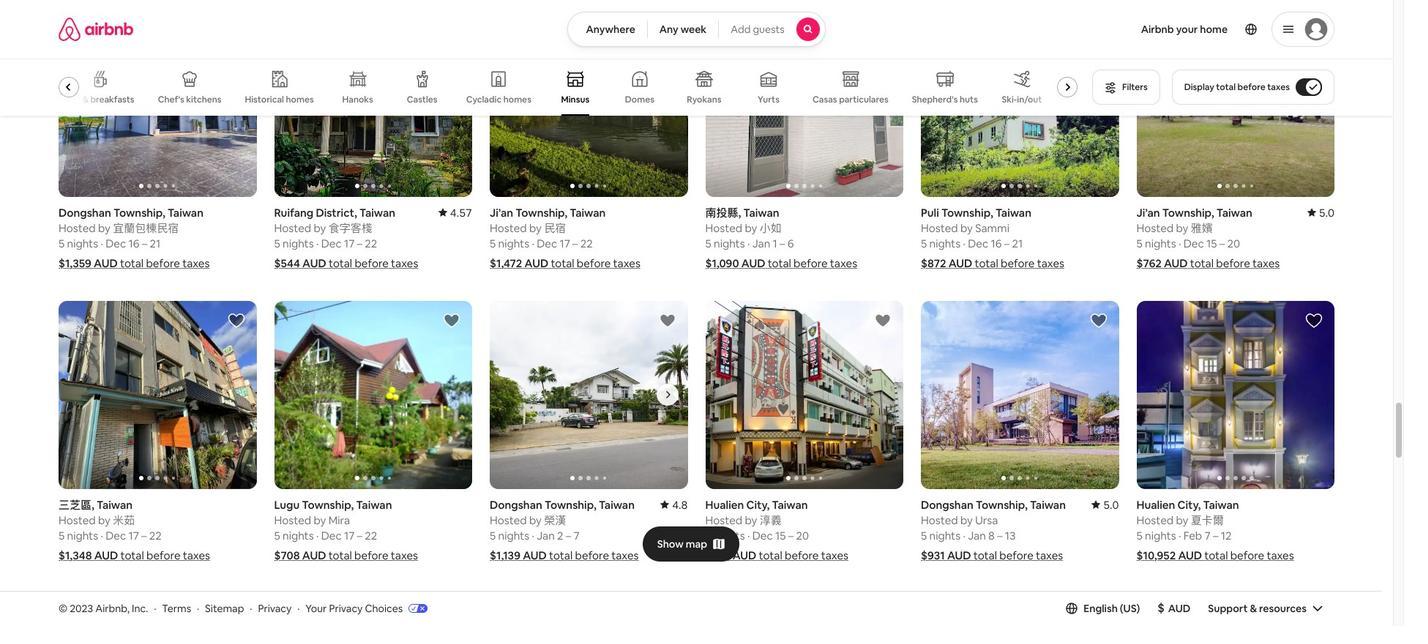 Task type: vqa. For each thing, say whether or not it's contained in the screenshot.


Task type: locate. For each thing, give the bounding box(es) containing it.
historical homes
[[245, 94, 314, 105]]

before for dongshan township, taiwan hosted by ursa 5 nights · jan 8 – 13 $931 aud total before taxes
[[1000, 548, 1034, 562]]

hosted up $762 aud at the top right of the page
[[1137, 221, 1174, 235]]

nights up $544 aud
[[283, 236, 314, 250]]

15 for 淳義
[[776, 528, 786, 542]]

ji'an for ji'an township, taiwan hosted by 民宿 5 nights · dec 17 – 22 $1,472 aud total before taxes
[[490, 205, 514, 219]]

by inside hualien city, taiwan hosted by 夏卡爾 5 nights · feb 7 – 12 $10,952 aud total before taxes
[[1177, 513, 1189, 527]]

taxes for dongshan township, taiwan hosted by 宜蘭包棟民宿 5 nights · dec 16 – 21 $1,359 aud total before taxes
[[182, 256, 210, 270]]

2 horizontal spatial dongshan
[[921, 498, 974, 512]]

16 for 宜蘭包棟民宿
[[128, 236, 139, 250]]

city, up the 淳義
[[747, 498, 770, 512]]

1 vertical spatial 5.0
[[1104, 498, 1119, 512]]

before for dongshan township, taiwan hosted by 榮漢 5 nights · jan 2 – 7 $1,139 aud total before taxes
[[575, 548, 609, 562]]

hosted up the $1,472 aud
[[490, 221, 527, 235]]

taxes
[[1268, 81, 1290, 93], [182, 256, 210, 270], [391, 256, 418, 270], [613, 256, 641, 270], [830, 256, 858, 270], [1038, 256, 1065, 270], [1253, 256, 1280, 270], [183, 548, 210, 562], [391, 548, 418, 562], [612, 548, 639, 562], [822, 548, 849, 562], [1036, 548, 1064, 562], [1267, 548, 1295, 562]]

profile element
[[843, 0, 1335, 59]]

16 down sammi
[[991, 236, 1002, 250]]

nights for dongshan township, taiwan hosted by 榮漢 5 nights · jan 2 – 7 $1,139 aud total before taxes
[[498, 528, 530, 542]]

2 horizontal spatial add to wishlist: hualien city, taiwan image
[[1090, 604, 1108, 621]]

any week button
[[647, 12, 719, 47]]

5.0
[[1320, 205, 1335, 219], [1104, 498, 1119, 512]]

dongshan inside dongshan township, taiwan hosted by 宜蘭包棟民宿 5 nights · dec 16 – 21 $1,359 aud total before taxes
[[59, 205, 111, 219]]

ji'an inside ji'an township, taiwan hosted by 民宿 5 nights · dec 17 – 22 $1,472 aud total before taxes
[[490, 205, 514, 219]]

choices
[[365, 602, 403, 615]]

hosted inside dongshan township, taiwan hosted by 宜蘭包棟民宿 5 nights · dec 16 – 21 $1,359 aud total before taxes
[[59, 221, 96, 235]]

1 horizontal spatial ji'an
[[1137, 205, 1161, 219]]

–
[[142, 236, 147, 250], [357, 236, 363, 250], [573, 236, 578, 250], [780, 236, 786, 250], [1005, 236, 1010, 250], [1220, 236, 1225, 250], [141, 528, 147, 542], [357, 528, 363, 542], [566, 528, 571, 542], [789, 528, 794, 542], [998, 528, 1003, 542], [1214, 528, 1219, 542]]

before inside lugu township, taiwan hosted by mira 5 nights · dec 17 – 22 $708 aud total before taxes
[[355, 548, 389, 562]]

1 horizontal spatial add to wishlist: dongshan township, taiwan image
[[1306, 604, 1323, 621]]

15 inside hualien city, taiwan hosted by 淳義 5 nights · dec 15 – 20 $572 aud total before taxes
[[776, 528, 786, 542]]

hualien for hualien city, taiwan hosted by 淳義 5 nights · dec 15 – 20 $572 aud total before taxes
[[706, 498, 744, 512]]

· right terms
[[197, 602, 199, 615]]

0 horizontal spatial ji'an
[[490, 205, 514, 219]]

taxes inside dongshan township, taiwan hosted by 宜蘭包棟民宿 5 nights · dec 16 – 21 $1,359 aud total before taxes
[[182, 256, 210, 270]]

by up $1,359 aud
[[98, 221, 111, 235]]

aud
[[1169, 602, 1191, 615]]

dec down the 淳義
[[753, 528, 773, 542]]

1 7 from the left
[[574, 528, 580, 542]]

7 inside dongshan township, taiwan hosted by 榮漢 5 nights · jan 2 – 7 $1,139 aud total before taxes
[[574, 528, 580, 542]]

dongshan for dongshan township, taiwan hosted by 榮漢 5 nights · jan 2 – 7 $1,139 aud total before taxes
[[490, 498, 543, 512]]

dec for $708 aud
[[321, 528, 342, 542]]

dec inside ji'an township, taiwan hosted by 民宿 5 nights · dec 17 – 22 $1,472 aud total before taxes
[[537, 236, 557, 250]]

– inside ji'an township, taiwan hosted by 雅嬪 5 nights · dec 15 – 20 $762 aud total before taxes
[[1220, 236, 1225, 250]]

total down 雅嬪
[[1191, 256, 1214, 270]]

15 inside ji'an township, taiwan hosted by 雅嬪 5 nights · dec 15 – 20 $762 aud total before taxes
[[1207, 236, 1218, 250]]

map
[[686, 537, 708, 550]]

dec down 米茹
[[106, 528, 126, 542]]

township, up 雅嬪
[[1163, 205, 1215, 219]]

taiwan for ruifang district, taiwan hosted by 食字客棧 5 nights · dec 17 – 22 $544 aud total before taxes
[[360, 205, 396, 219]]

5 up $10,952 aud
[[1137, 528, 1143, 542]]

1 ji'an from the left
[[490, 205, 514, 219]]

dec for $872 aud
[[968, 236, 989, 250]]

0 horizontal spatial 5.0 out of 5 average rating image
[[1092, 498, 1119, 512]]

total inside ruifang district, taiwan hosted by 食字客棧 5 nights · dec 17 – 22 $544 aud total before taxes
[[329, 256, 352, 270]]

dec inside ji'an township, taiwan hosted by 雅嬪 5 nights · dec 15 – 20 $762 aud total before taxes
[[1184, 236, 1205, 250]]

·
[[101, 236, 103, 250], [316, 236, 319, 250], [532, 236, 535, 250], [748, 236, 750, 250], [963, 236, 966, 250], [1179, 236, 1182, 250], [101, 528, 103, 542], [316, 528, 319, 542], [532, 528, 535, 542], [748, 528, 750, 542], [963, 528, 966, 542], [1179, 528, 1182, 542], [154, 602, 156, 615], [197, 602, 199, 615], [250, 602, 252, 615], [297, 602, 300, 615]]

taxes for hualien city, taiwan hosted by 夏卡爾 5 nights · feb 7 – 12 $10,952 aud total before taxes
[[1267, 548, 1295, 562]]

before for hualien city, taiwan hosted by 夏卡爾 5 nights · feb 7 – 12 $10,952 aud total before taxes
[[1231, 548, 1265, 562]]

5 inside hualien city, taiwan hosted by 淳義 5 nights · dec 15 – 20 $572 aud total before taxes
[[706, 528, 712, 542]]

22 for $708 aud
[[365, 528, 377, 542]]

1 horizontal spatial city,
[[1178, 498, 1201, 512]]

dec down 食字客棧 on the top of page
[[321, 236, 342, 250]]

your privacy choices link
[[306, 602, 428, 616]]

support & resources button
[[1209, 602, 1324, 615]]

7
[[574, 528, 580, 542], [1205, 528, 1211, 542]]

0 horizontal spatial 20
[[796, 528, 809, 542]]

taxes for ruifang district, taiwan hosted by 食字客棧 5 nights · dec 17 – 22 $544 aud total before taxes
[[391, 256, 418, 270]]

食字客棧
[[329, 221, 373, 235]]

before inside dongshan township, taiwan hosted by 宜蘭包棟民宿 5 nights · dec 16 – 21 $1,359 aud total before taxes
[[146, 256, 180, 270]]

dongshan township, taiwan hosted by ursa 5 nights · jan 8 – 13 $931 aud total before taxes
[[921, 498, 1066, 562]]

0 horizontal spatial hualien
[[706, 498, 744, 512]]

jan for dongshan township, taiwan hosted by 榮漢 5 nights · jan 2 – 7 $1,139 aud total before taxes
[[537, 528, 555, 542]]

sitemap link
[[205, 602, 244, 615]]

add to wishlist: ji'an township, taiwan image
[[659, 19, 676, 37]]

南投縣,
[[706, 205, 741, 219]]

any
[[660, 23, 679, 36]]

16 inside dongshan township, taiwan hosted by 宜蘭包棟民宿 5 nights · dec 16 – 21 $1,359 aud total before taxes
[[128, 236, 139, 250]]

hosted inside ji'an township, taiwan hosted by 民宿 5 nights · dec 17 – 22 $1,472 aud total before taxes
[[490, 221, 527, 235]]

22 for $544 aud
[[365, 236, 377, 250]]

hosted up $1,359 aud
[[59, 221, 96, 235]]

by inside dongshan township, taiwan hosted by 宜蘭包棟民宿 5 nights · dec 16 – 21 $1,359 aud total before taxes
[[98, 221, 111, 235]]

before for ji'an township, taiwan hosted by 民宿 5 nights · dec 17 – 22 $1,472 aud total before taxes
[[577, 256, 611, 270]]

1 horizontal spatial jan
[[753, 236, 771, 250]]

1 21 from the left
[[150, 236, 160, 250]]

1 horizontal spatial 5.0
[[1320, 205, 1335, 219]]

by
[[98, 221, 111, 235], [314, 221, 326, 235], [529, 221, 542, 235], [745, 221, 758, 235], [961, 221, 973, 235], [1177, 221, 1189, 235], [98, 513, 111, 527], [314, 513, 326, 527], [529, 513, 542, 527], [745, 513, 758, 527], [961, 513, 973, 527], [1177, 513, 1189, 527]]

taiwan inside puli township, taiwan hosted by sammi 5 nights · dec 16 – 21 $872 aud total before taxes
[[996, 205, 1032, 219]]

breakfasts
[[90, 94, 134, 105]]

5 inside dongshan township, taiwan hosted by ursa 5 nights · jan 8 – 13 $931 aud total before taxes
[[921, 528, 927, 542]]

hosted inside 三芝區, taiwan hosted by 米茹 5 nights · dec 17 – 22 $1,348 aud total before taxes
[[59, 513, 96, 527]]

7 right 2
[[574, 528, 580, 542]]

– for puli township, taiwan hosted by sammi 5 nights · dec 16 – 21 $872 aud total before taxes
[[1005, 236, 1010, 250]]

5
[[59, 236, 65, 250], [274, 236, 280, 250], [490, 236, 496, 250], [706, 236, 712, 250], [921, 236, 927, 250], [1137, 236, 1143, 250], [59, 528, 65, 542], [274, 528, 280, 542], [490, 528, 496, 542], [706, 528, 712, 542], [921, 528, 927, 542], [1137, 528, 1143, 542]]

5 inside hualien city, taiwan hosted by 夏卡爾 5 nights · feb 7 – 12 $10,952 aud total before taxes
[[1137, 528, 1143, 542]]

minsus
[[561, 94, 590, 105]]

& right the bed
[[82, 94, 89, 105]]

hosted for dongshan township, taiwan hosted by ursa 5 nights · jan 8 – 13 $931 aud total before taxes
[[921, 513, 958, 527]]

2 16 from the left
[[991, 236, 1002, 250]]

chef's
[[158, 94, 184, 105]]

township, up sammi
[[942, 205, 994, 219]]

by left the 淳義
[[745, 513, 758, 527]]

5 up $762 aud at the top right of the page
[[1137, 236, 1143, 250]]

taiwan inside ruifang district, taiwan hosted by 食字客棧 5 nights · dec 17 – 22 $544 aud total before taxes
[[360, 205, 396, 219]]

taxes inside hualien city, taiwan hosted by 淳義 5 nights · dec 15 – 20 $572 aud total before taxes
[[822, 548, 849, 562]]

by inside lugu township, taiwan hosted by mira 5 nights · dec 17 – 22 $708 aud total before taxes
[[314, 513, 326, 527]]

nights up $1,348 aud on the left of page
[[67, 528, 98, 542]]

filters button
[[1093, 70, 1161, 105]]

by left 榮漢
[[529, 513, 542, 527]]

total down 12
[[1205, 548, 1229, 562]]

township,
[[114, 205, 165, 219], [516, 205, 568, 219], [942, 205, 994, 219], [1163, 205, 1215, 219], [302, 498, 354, 512], [545, 498, 597, 512], [976, 498, 1028, 512]]

before
[[1238, 81, 1266, 93], [146, 256, 180, 270], [355, 256, 389, 270], [577, 256, 611, 270], [794, 256, 828, 270], [1001, 256, 1035, 270], [1217, 256, 1251, 270], [146, 548, 181, 562], [355, 548, 389, 562], [575, 548, 609, 562], [785, 548, 819, 562], [1000, 548, 1034, 562], [1231, 548, 1265, 562]]

5 inside dongshan township, taiwan hosted by 榮漢 5 nights · jan 2 – 7 $1,139 aud total before taxes
[[490, 528, 496, 542]]

7 inside hualien city, taiwan hosted by 夏卡爾 5 nights · feb 7 – 12 $10,952 aud total before taxes
[[1205, 528, 1211, 542]]

17 for $1,472 aud
[[560, 236, 570, 250]]

add to wishlist: lugu township, taiwan image
[[443, 312, 461, 329]]

hosted up $931 aud
[[921, 513, 958, 527]]

hosted down puli
[[921, 221, 958, 235]]

taiwan inside dongshan township, taiwan hosted by ursa 5 nights · jan 8 – 13 $931 aud total before taxes
[[1030, 498, 1066, 512]]

taiwan inside 南投縣, taiwan hosted by 小如 5 nights · jan 1 – 6 $1,090 aud total before taxes
[[744, 205, 780, 219]]

22 for $1,472 aud
[[581, 236, 593, 250]]

township, inside dongshan township, taiwan hosted by 宜蘭包棟民宿 5 nights · dec 16 – 21 $1,359 aud total before taxes
[[114, 205, 165, 219]]

nights up $872 aud
[[930, 236, 961, 250]]

homes for cycladic homes
[[504, 94, 532, 105]]

shepherd's
[[912, 94, 958, 105]]

– inside 南投縣, taiwan hosted by 小如 5 nights · jan 1 – 6 $1,090 aud total before taxes
[[780, 236, 786, 250]]

by for ruifang district, taiwan hosted by 食字客棧 5 nights · dec 17 – 22 $544 aud total before taxes
[[314, 221, 326, 235]]

nights inside ji'an township, taiwan hosted by 民宿 5 nights · dec 17 – 22 $1,472 aud total before taxes
[[498, 236, 530, 250]]

21 for hosted by 宜蘭包棟民宿
[[150, 236, 160, 250]]

total down '8' on the bottom right
[[974, 548, 998, 562]]

1 horizontal spatial dongshan
[[490, 498, 543, 512]]

hosted down 南投縣, on the right of the page
[[706, 221, 743, 235]]

nights inside hualien city, taiwan hosted by 淳義 5 nights · dec 15 – 20 $572 aud total before taxes
[[714, 528, 745, 542]]

5 up $572 aud
[[706, 528, 712, 542]]

dongshan inside dongshan township, taiwan hosted by 榮漢 5 nights · jan 2 – 7 $1,139 aud total before taxes
[[490, 498, 543, 512]]

hualien inside hualien city, taiwan hosted by 夏卡爾 5 nights · feb 7 – 12 $10,952 aud total before taxes
[[1137, 498, 1176, 512]]

1 city, from the left
[[747, 498, 770, 512]]

hosted
[[59, 221, 96, 235], [274, 221, 311, 235], [490, 221, 527, 235], [706, 221, 743, 235], [921, 221, 958, 235], [1137, 221, 1174, 235], [59, 513, 96, 527], [274, 513, 311, 527], [490, 513, 527, 527], [706, 513, 743, 527], [921, 513, 958, 527], [1137, 513, 1174, 527]]

1 vertical spatial add to wishlist: dongshan township, taiwan image
[[1306, 604, 1323, 621]]

taxes inside puli township, taiwan hosted by sammi 5 nights · dec 16 – 21 $872 aud total before taxes
[[1038, 256, 1065, 270]]

2 ji'an from the left
[[1137, 205, 1161, 219]]

1 vertical spatial 5.0 out of 5 average rating image
[[1092, 498, 1119, 512]]

2 horizontal spatial jan
[[968, 528, 986, 542]]

taxes inside ruifang district, taiwan hosted by 食字客棧 5 nights · dec 17 – 22 $544 aud total before taxes
[[391, 256, 418, 270]]

before inside puli township, taiwan hosted by sammi 5 nights · dec 16 – 21 $872 aud total before taxes
[[1001, 256, 1035, 270]]

hosted down "ruifang"
[[274, 221, 311, 235]]

dec down 雅嬪
[[1184, 236, 1205, 250]]

jan
[[753, 236, 771, 250], [537, 528, 555, 542], [968, 528, 986, 542]]

homes right historical
[[286, 94, 314, 105]]

None search field
[[568, 12, 826, 47]]

total down 民宿 at the left top of the page
[[551, 256, 575, 270]]

total down the 淳義
[[759, 548, 783, 562]]

taxes for dongshan township, taiwan hosted by 榮漢 5 nights · jan 2 – 7 $1,139 aud total before taxes
[[612, 548, 639, 562]]

nights inside 三芝區, taiwan hosted by 米茹 5 nights · dec 17 – 22 $1,348 aud total before taxes
[[67, 528, 98, 542]]

nights for puli township, taiwan hosted by sammi 5 nights · dec 16 – 21 $872 aud total before taxes
[[930, 236, 961, 250]]

total down 1
[[768, 256, 792, 270]]

· up $708 aud in the bottom left of the page
[[316, 528, 319, 542]]

taiwan inside ji'an township, taiwan hosted by 民宿 5 nights · dec 17 – 22 $1,472 aud total before taxes
[[570, 205, 606, 219]]

nights inside hualien city, taiwan hosted by 夏卡爾 5 nights · feb 7 – 12 $10,952 aud total before taxes
[[1146, 528, 1177, 542]]

hosted down lugu
[[274, 513, 311, 527]]

4.57
[[450, 205, 472, 219]]

– inside puli township, taiwan hosted by sammi 5 nights · dec 16 – 21 $872 aud total before taxes
[[1005, 236, 1010, 250]]

total inside dongshan township, taiwan hosted by 榮漢 5 nights · jan 2 – 7 $1,139 aud total before taxes
[[549, 548, 573, 562]]

5.0 out of 5 average rating image
[[1308, 205, 1335, 219], [1092, 498, 1119, 512]]

5.0 out of 5 average rating image for dongshan township, taiwan hosted by ursa 5 nights · jan 8 – 13 $931 aud total before taxes
[[1092, 498, 1119, 512]]

5 up $1,090 aud
[[706, 236, 712, 250]]

1 horizontal spatial 21
[[1013, 236, 1023, 250]]

– for ji'an township, taiwan hosted by 民宿 5 nights · dec 17 – 22 $1,472 aud total before taxes
[[573, 236, 578, 250]]

ji'an inside ji'an township, taiwan hosted by 雅嬪 5 nights · dec 15 – 20 $762 aud total before taxes
[[1137, 205, 1161, 219]]

hualien for hualien city, taiwan hosted by 夏卡爾 5 nights · feb 7 – 12 $10,952 aud total before taxes
[[1137, 498, 1176, 512]]

5.0 for dongshan township, taiwan hosted by ursa 5 nights · jan 8 – 13 $931 aud total before taxes
[[1104, 498, 1119, 512]]

hosted for ruifang district, taiwan hosted by 食字客棧 5 nights · dec 17 – 22 $544 aud total before taxes
[[274, 221, 311, 235]]

by inside ji'an township, taiwan hosted by 雅嬪 5 nights · dec 15 – 20 $762 aud total before taxes
[[1177, 221, 1189, 235]]

township, up 民宿 at the left top of the page
[[516, 205, 568, 219]]

1 horizontal spatial 15
[[1207, 236, 1218, 250]]

1 16 from the left
[[128, 236, 139, 250]]

0 horizontal spatial city,
[[747, 498, 770, 512]]

total
[[1217, 81, 1236, 93], [120, 256, 144, 270], [329, 256, 352, 270], [551, 256, 575, 270], [768, 256, 792, 270], [975, 256, 999, 270], [1191, 256, 1214, 270], [121, 548, 144, 562], [329, 548, 352, 562], [549, 548, 573, 562], [759, 548, 783, 562], [974, 548, 998, 562], [1205, 548, 1229, 562]]

domes
[[625, 94, 655, 105]]

nights up $1,090 aud
[[714, 236, 745, 250]]

0 horizontal spatial privacy
[[258, 602, 292, 615]]

total inside 南投縣, taiwan hosted by 小如 5 nights · jan 1 – 6 $1,090 aud total before taxes
[[768, 256, 792, 270]]

terms · sitemap · privacy ·
[[162, 602, 300, 615]]

· up $544 aud
[[316, 236, 319, 250]]

filters
[[1123, 81, 1148, 93]]

district,
[[316, 205, 357, 219]]

township, inside lugu township, taiwan hosted by mira 5 nights · dec 17 – 22 $708 aud total before taxes
[[302, 498, 354, 512]]

5 up $708 aud in the bottom left of the page
[[274, 528, 280, 542]]

total down 宜蘭包棟民宿
[[120, 256, 144, 270]]

hosted for ji'an township, taiwan hosted by 民宿 5 nights · dec 17 – 22 $1,472 aud total before taxes
[[490, 221, 527, 235]]

cycladic
[[466, 94, 502, 105]]

bed & breakfasts
[[64, 94, 134, 105]]

1 horizontal spatial hualien
[[1137, 498, 1176, 512]]

· up $872 aud
[[963, 236, 966, 250]]

1 horizontal spatial &
[[1250, 602, 1258, 615]]

hualien up $10,952 aud
[[1137, 498, 1176, 512]]

– for hualien city, taiwan hosted by 淳義 5 nights · dec 15 – 20 $572 aud total before taxes
[[789, 528, 794, 542]]

nights for ji'an township, taiwan hosted by 民宿 5 nights · dec 17 – 22 $1,472 aud total before taxes
[[498, 236, 530, 250]]

add
[[731, 23, 751, 36]]

1 horizontal spatial homes
[[504, 94, 532, 105]]

16
[[128, 236, 139, 250], [991, 236, 1002, 250]]

total inside hualien city, taiwan hosted by 淳義 5 nights · dec 15 – 20 $572 aud total before taxes
[[759, 548, 783, 562]]

0 horizontal spatial 15
[[776, 528, 786, 542]]

hosted inside ji'an township, taiwan hosted by 雅嬪 5 nights · dec 15 – 20 $762 aud total before taxes
[[1137, 221, 1174, 235]]

dec down mira
[[321, 528, 342, 542]]

1 vertical spatial 15
[[776, 528, 786, 542]]

taiwan for dongshan township, taiwan hosted by 宜蘭包棟民宿 5 nights · dec 16 – 21 $1,359 aud total before taxes
[[168, 205, 204, 219]]

taxes inside 南投縣, taiwan hosted by 小如 5 nights · jan 1 – 6 $1,090 aud total before taxes
[[830, 256, 858, 270]]

0 horizontal spatial dongshan
[[59, 205, 111, 219]]

huts
[[960, 94, 978, 105]]

support
[[1209, 602, 1248, 615]]

$1,359 aud
[[59, 256, 118, 270]]

20 for 淳義
[[796, 528, 809, 542]]

0 vertical spatial add to wishlist: dongshan township, taiwan image
[[659, 312, 676, 329]]

taxes inside dongshan township, taiwan hosted by 榮漢 5 nights · jan 2 – 7 $1,139 aud total before taxes
[[612, 548, 639, 562]]

before for dongshan township, taiwan hosted by 宜蘭包棟民宿 5 nights · dec 16 – 21 $1,359 aud total before taxes
[[146, 256, 180, 270]]

1 vertical spatial 20
[[796, 528, 809, 542]]

group
[[59, 8, 257, 197], [274, 8, 472, 197], [490, 8, 688, 197], [706, 8, 904, 197], [921, 8, 1119, 197], [1137, 8, 1335, 197], [59, 59, 1084, 116], [59, 301, 257, 489], [274, 301, 472, 489], [490, 301, 688, 489], [706, 301, 904, 489], [921, 301, 1119, 489], [1137, 301, 1335, 489], [59, 593, 257, 626], [274, 593, 472, 626], [490, 593, 688, 626], [490, 593, 688, 626], [706, 593, 904, 626], [706, 593, 904, 626], [921, 593, 1119, 626], [1137, 593, 1335, 626]]

· inside hualien city, taiwan hosted by 夏卡爾 5 nights · feb 7 – 12 $10,952 aud total before taxes
[[1179, 528, 1182, 542]]

dongshan up $931 aud
[[921, 498, 974, 512]]

privacy link
[[258, 602, 292, 615]]

mira
[[329, 513, 350, 527]]

hosted inside hualien city, taiwan hosted by 夏卡爾 5 nights · feb 7 – 12 $10,952 aud total before taxes
[[1137, 513, 1174, 527]]

hualien right 4.8
[[706, 498, 744, 512]]

dongshan up the $1,139 aud
[[490, 498, 543, 512]]

1 hualien from the left
[[706, 498, 744, 512]]

taiwan
[[168, 205, 204, 219], [360, 205, 396, 219], [570, 205, 606, 219], [744, 205, 780, 219], [996, 205, 1032, 219], [1217, 205, 1253, 219], [97, 498, 133, 512], [356, 498, 392, 512], [599, 498, 635, 512], [772, 498, 808, 512], [1030, 498, 1066, 512], [1204, 498, 1240, 512]]

total for ji'an township, taiwan hosted by 雅嬪 5 nights · dec 15 – 20 $762 aud total before taxes
[[1191, 256, 1214, 270]]

nights up $931 aud
[[930, 528, 961, 542]]

resources
[[1260, 602, 1307, 615]]

none search field containing anywhere
[[568, 12, 826, 47]]

before inside ji'an township, taiwan hosted by 雅嬪 5 nights · dec 15 – 20 $762 aud total before taxes
[[1217, 256, 1251, 270]]

5.0 out of 5 average rating image for ji'an township, taiwan hosted by 雅嬪 5 nights · dec 15 – 20 $762 aud total before taxes
[[1308, 205, 1335, 219]]

5 for ruifang district, taiwan hosted by 食字客棧 5 nights · dec 17 – 22 $544 aud total before taxes
[[274, 236, 280, 250]]

taiwan for ji'an township, taiwan hosted by 雅嬪 5 nights · dec 15 – 20 $762 aud total before taxes
[[1217, 205, 1253, 219]]

airbnb your home link
[[1133, 14, 1237, 45]]

hosted up the $1,139 aud
[[490, 513, 527, 527]]

puli
[[921, 205, 940, 219]]

5 inside dongshan township, taiwan hosted by 宜蘭包棟民宿 5 nights · dec 16 – 21 $1,359 aud total before taxes
[[59, 236, 65, 250]]

total inside ji'an township, taiwan hosted by 民宿 5 nights · dec 17 – 22 $1,472 aud total before taxes
[[551, 256, 575, 270]]

5 for ji'an township, taiwan hosted by 民宿 5 nights · dec 17 – 22 $1,472 aud total before taxes
[[490, 236, 496, 250]]

hosted down 三芝區,
[[59, 513, 96, 527]]

taiwan for ji'an township, taiwan hosted by 民宿 5 nights · dec 17 – 22 $1,472 aud total before taxes
[[570, 205, 606, 219]]

2 city, from the left
[[1178, 498, 1201, 512]]

5 inside lugu township, taiwan hosted by mira 5 nights · dec 17 – 22 $708 aud total before taxes
[[274, 528, 280, 542]]

1 horizontal spatial 7
[[1205, 528, 1211, 542]]

& right support
[[1250, 602, 1258, 615]]

township, for mira
[[302, 498, 354, 512]]

5 up the $1,472 aud
[[490, 236, 496, 250]]

hosted inside puli township, taiwan hosted by sammi 5 nights · dec 16 – 21 $872 aud total before taxes
[[921, 221, 958, 235]]

dec down 宜蘭包棟民宿
[[106, 236, 126, 250]]

add to wishlist: dongshan township, taiwan image
[[659, 312, 676, 329], [1306, 604, 1323, 621]]

16 down 宜蘭包棟民宿
[[128, 236, 139, 250]]

5.0 for ji'an township, taiwan hosted by 雅嬪 5 nights · dec 15 – 20 $762 aud total before taxes
[[1320, 205, 1335, 219]]

total inside ji'an township, taiwan hosted by 雅嬪 5 nights · dec 15 – 20 $762 aud total before taxes
[[1191, 256, 1214, 270]]

before for puli township, taiwan hosted by sammi 5 nights · dec 16 – 21 $872 aud total before taxes
[[1001, 256, 1035, 270]]

hualien
[[706, 498, 744, 512], [1137, 498, 1176, 512]]

before inside 南投縣, taiwan hosted by 小如 5 nights · jan 1 – 6 $1,090 aud total before taxes
[[794, 256, 828, 270]]

jan left 1
[[753, 236, 771, 250]]

dec inside hualien city, taiwan hosted by 淳義 5 nights · dec 15 – 20 $572 aud total before taxes
[[753, 528, 773, 542]]

dongshan for dongshan township, taiwan hosted by 宜蘭包棟民宿 5 nights · dec 16 – 21 $1,359 aud total before taxes
[[59, 205, 111, 219]]

0 horizontal spatial 21
[[150, 236, 160, 250]]

total inside lugu township, taiwan hosted by mira 5 nights · dec 17 – 22 $708 aud total before taxes
[[329, 548, 352, 562]]

township, for sammi
[[942, 205, 994, 219]]

0 vertical spatial 5.0
[[1320, 205, 1335, 219]]

by left 小如
[[745, 221, 758, 235]]

1 privacy from the left
[[258, 602, 292, 615]]

nights for lugu township, taiwan hosted by mira 5 nights · dec 17 – 22 $708 aud total before taxes
[[283, 528, 314, 542]]

0 horizontal spatial add to wishlist: dongshan township, taiwan image
[[659, 312, 676, 329]]

taxes inside ji'an township, taiwan hosted by 民宿 5 nights · dec 17 – 22 $1,472 aud total before taxes
[[613, 256, 641, 270]]

ski-
[[1002, 94, 1018, 105]]

hosted for dongshan township, taiwan hosted by 宜蘭包棟民宿 5 nights · dec 16 – 21 $1,359 aud total before taxes
[[59, 221, 96, 235]]

sammi
[[976, 221, 1010, 235]]

hosted inside lugu township, taiwan hosted by mira 5 nights · dec 17 – 22 $708 aud total before taxes
[[274, 513, 311, 527]]

hosted up $10,952 aud
[[1137, 513, 1174, 527]]

nights up $708 aud in the bottom left of the page
[[283, 528, 314, 542]]

5 up $1,359 aud
[[59, 236, 65, 250]]

taxes inside lugu township, taiwan hosted by mira 5 nights · dec 17 – 22 $708 aud total before taxes
[[391, 548, 418, 562]]

– for hualien city, taiwan hosted by 夏卡爾 5 nights · feb 7 – 12 $10,952 aud total before taxes
[[1214, 528, 1219, 542]]

dec inside dongshan township, taiwan hosted by 宜蘭包棟民宿 5 nights · dec 16 – 21 $1,359 aud total before taxes
[[106, 236, 126, 250]]

17 down mira
[[344, 528, 355, 542]]

· up $1,348 aud on the left of page
[[101, 528, 103, 542]]

add guests
[[731, 23, 785, 36]]

· left feb
[[1179, 528, 1182, 542]]

5 for puli township, taiwan hosted by sammi 5 nights · dec 16 – 21 $872 aud total before taxes
[[921, 236, 927, 250]]

by left mira
[[314, 513, 326, 527]]

15 down the 淳義
[[776, 528, 786, 542]]

nights inside ji'an township, taiwan hosted by 雅嬪 5 nights · dec 15 – 20 $762 aud total before taxes
[[1146, 236, 1177, 250]]

hualien inside hualien city, taiwan hosted by 淳義 5 nights · dec 15 – 20 $572 aud total before taxes
[[706, 498, 744, 512]]

by inside dongshan township, taiwan hosted by ursa 5 nights · jan 8 – 13 $931 aud total before taxes
[[961, 513, 973, 527]]

taxes for lugu township, taiwan hosted by mira 5 nights · dec 17 – 22 $708 aud total before taxes
[[391, 548, 418, 562]]

dongshan up $1,359 aud
[[59, 205, 111, 219]]

22 inside ji'an township, taiwan hosted by 民宿 5 nights · dec 17 – 22 $1,472 aud total before taxes
[[581, 236, 593, 250]]

dongshan
[[59, 205, 111, 219], [490, 498, 543, 512], [921, 498, 974, 512]]

total inside dongshan township, taiwan hosted by 宜蘭包棟民宿 5 nights · dec 16 – 21 $1,359 aud total before taxes
[[120, 256, 144, 270]]

1 horizontal spatial 16
[[991, 236, 1002, 250]]

sitemap
[[205, 602, 244, 615]]

homes right the cycladic
[[504, 94, 532, 105]]

total for hualien city, taiwan hosted by 夏卡爾 5 nights · feb 7 – 12 $10,952 aud total before taxes
[[1205, 548, 1229, 562]]

kitchens
[[186, 94, 222, 105]]

0 vertical spatial &
[[82, 94, 89, 105]]

dec for $572 aud
[[753, 528, 773, 542]]

0 horizontal spatial add to wishlist: hualien city, taiwan image
[[227, 604, 245, 621]]

privacy
[[258, 602, 292, 615], [329, 602, 363, 615]]

$762 aud
[[1137, 256, 1188, 270]]

dec down 民宿 at the left top of the page
[[537, 236, 557, 250]]

$872 aud
[[921, 256, 973, 270]]

hosted for lugu township, taiwan hosted by mira 5 nights · dec 17 – 22 $708 aud total before taxes
[[274, 513, 311, 527]]

2 7 from the left
[[1205, 528, 1211, 542]]

5 inside ji'an township, taiwan hosted by 雅嬪 5 nights · dec 15 – 20 $762 aud total before taxes
[[1137, 236, 1143, 250]]

· left your
[[297, 602, 300, 615]]

0 vertical spatial 15
[[1207, 236, 1218, 250]]

5 inside 南投縣, taiwan hosted by 小如 5 nights · jan 1 – 6 $1,090 aud total before taxes
[[706, 236, 712, 250]]

17 down 米茹
[[128, 528, 139, 542]]

12
[[1221, 528, 1232, 542]]

by left 雅嬪
[[1177, 221, 1189, 235]]

your
[[306, 602, 327, 615]]

dec for $1,472 aud
[[537, 236, 557, 250]]

total down 米茹
[[121, 548, 144, 562]]

0 horizontal spatial 5.0
[[1104, 498, 1119, 512]]

by left sammi
[[961, 221, 973, 235]]

dec down sammi
[[968, 236, 989, 250]]

$1,139 aud
[[490, 548, 547, 562]]

· inside 三芝區, taiwan hosted by 米茹 5 nights · dec 17 – 22 $1,348 aud total before taxes
[[101, 528, 103, 542]]

5 inside ruifang district, taiwan hosted by 食字客棧 5 nights · dec 17 – 22 $544 aud total before taxes
[[274, 236, 280, 250]]

17 for $544 aud
[[344, 236, 355, 250]]

ji'an up $762 aud at the top right of the page
[[1137, 205, 1161, 219]]

total down mira
[[329, 548, 352, 562]]

1 horizontal spatial 20
[[1228, 236, 1241, 250]]

21 inside puli township, taiwan hosted by sammi 5 nights · dec 16 – 21 $872 aud total before taxes
[[1013, 236, 1023, 250]]

city, inside hualien city, taiwan hosted by 淳義 5 nights · dec 15 – 20 $572 aud total before taxes
[[747, 498, 770, 512]]

hosted for dongshan township, taiwan hosted by 榮漢 5 nights · jan 2 – 7 $1,139 aud total before taxes
[[490, 513, 527, 527]]

dongshan for dongshan township, taiwan hosted by ursa 5 nights · jan 8 – 13 $931 aud total before taxes
[[921, 498, 974, 512]]

0 vertical spatial 20
[[1228, 236, 1241, 250]]

total for puli township, taiwan hosted by sammi 5 nights · dec 16 – 21 $872 aud total before taxes
[[975, 256, 999, 270]]

by inside dongshan township, taiwan hosted by 榮漢 5 nights · jan 2 – 7 $1,139 aud total before taxes
[[529, 513, 542, 527]]

5 up the $1,139 aud
[[490, 528, 496, 542]]

– inside hualien city, taiwan hosted by 夏卡爾 5 nights · feb 7 – 12 $10,952 aud total before taxes
[[1214, 528, 1219, 542]]

city,
[[747, 498, 770, 512], [1178, 498, 1201, 512]]

&
[[82, 94, 89, 105], [1250, 602, 1258, 615]]

三芝區,
[[59, 498, 94, 512]]

22 inside lugu township, taiwan hosted by mira 5 nights · dec 17 – 22 $708 aud total before taxes
[[365, 528, 377, 542]]

2 hualien from the left
[[1137, 498, 1176, 512]]

5 up $872 aud
[[921, 236, 927, 250]]

add to wishlist: hualien city, taiwan image
[[874, 312, 892, 329], [227, 604, 245, 621], [1090, 604, 1108, 621]]

· up $931 aud
[[963, 528, 966, 542]]

nights up $10,952 aud
[[1146, 528, 1177, 542]]

before inside hualien city, taiwan hosted by 淳義 5 nights · dec 15 – 20 $572 aud total before taxes
[[785, 548, 819, 562]]

– inside hualien city, taiwan hosted by 淳義 5 nights · dec 15 – 20 $572 aud total before taxes
[[789, 528, 794, 542]]

township, inside puli township, taiwan hosted by sammi 5 nights · dec 16 – 21 $872 aud total before taxes
[[942, 205, 994, 219]]

4.8
[[672, 498, 688, 512]]

0 horizontal spatial 7
[[574, 528, 580, 542]]

0 vertical spatial 5.0 out of 5 average rating image
[[1308, 205, 1335, 219]]

total inside dongshan township, taiwan hosted by ursa 5 nights · jan 8 – 13 $931 aud total before taxes
[[974, 548, 998, 562]]

jan left 2
[[537, 528, 555, 542]]

by for puli township, taiwan hosted by sammi 5 nights · dec 16 – 21 $872 aud total before taxes
[[961, 221, 973, 235]]

2 privacy from the left
[[329, 602, 363, 615]]

· up $1,359 aud
[[101, 236, 103, 250]]

township, up mira
[[302, 498, 354, 512]]

5 up $931 aud
[[921, 528, 927, 542]]

privacy left your
[[258, 602, 292, 615]]

15
[[1207, 236, 1218, 250], [776, 528, 786, 542]]

· up $762 aud at the top right of the page
[[1179, 236, 1182, 250]]

township, up 'ursa'
[[976, 498, 1028, 512]]

township, for 雅嬪
[[1163, 205, 1215, 219]]

20 inside ji'an township, taiwan hosted by 雅嬪 5 nights · dec 15 – 20 $762 aud total before taxes
[[1228, 236, 1241, 250]]

hosted up $572 aud
[[706, 513, 743, 527]]

cycladic homes
[[466, 94, 532, 105]]

1 horizontal spatial 5.0 out of 5 average rating image
[[1308, 205, 1335, 219]]

by for dongshan township, taiwan hosted by ursa 5 nights · jan 8 – 13 $931 aud total before taxes
[[961, 513, 973, 527]]

township, up 榮漢
[[545, 498, 597, 512]]

nights inside puli township, taiwan hosted by sammi 5 nights · dec 16 – 21 $872 aud total before taxes
[[930, 236, 961, 250]]

17 down 食字客棧 on the top of page
[[344, 236, 355, 250]]

$
[[1158, 600, 1165, 616]]

· up $572 aud
[[748, 528, 750, 542]]

by inside puli township, taiwan hosted by sammi 5 nights · dec 16 – 21 $872 aud total before taxes
[[961, 221, 973, 235]]

hosted inside dongshan township, taiwan hosted by ursa 5 nights · jan 8 – 13 $931 aud total before taxes
[[921, 513, 958, 527]]

0 horizontal spatial homes
[[286, 94, 314, 105]]

by inside ji'an township, taiwan hosted by 民宿 5 nights · dec 17 – 22 $1,472 aud total before taxes
[[529, 221, 542, 235]]

shepherd's huts
[[912, 94, 978, 105]]

· up the $1,472 aud
[[532, 236, 535, 250]]

add to wishlist: dongshan township, taiwan image
[[1090, 312, 1108, 329]]

· inside dongshan township, taiwan hosted by 榮漢 5 nights · jan 2 – 7 $1,139 aud total before taxes
[[532, 528, 535, 542]]

7 right feb
[[1205, 528, 1211, 542]]

2 21 from the left
[[1013, 236, 1023, 250]]

jan left '8' on the bottom right
[[968, 528, 986, 542]]

by down district,
[[314, 221, 326, 235]]

township, for 榮漢
[[545, 498, 597, 512]]

1 horizontal spatial add to wishlist: hualien city, taiwan image
[[874, 312, 892, 329]]

taxes inside dongshan township, taiwan hosted by ursa 5 nights · jan 8 – 13 $931 aud total before taxes
[[1036, 548, 1064, 562]]

1 vertical spatial &
[[1250, 602, 1258, 615]]

0 horizontal spatial &
[[82, 94, 89, 105]]

1 horizontal spatial privacy
[[329, 602, 363, 615]]

0 horizontal spatial 16
[[128, 236, 139, 250]]

17 for $708 aud
[[344, 528, 355, 542]]

– for dongshan township, taiwan hosted by ursa 5 nights · jan 8 – 13 $931 aud total before taxes
[[998, 528, 1003, 542]]

5 for ji'an township, taiwan hosted by 雅嬪 5 nights · dec 15 – 20 $762 aud total before taxes
[[1137, 236, 1143, 250]]

taiwan for hualien city, taiwan hosted by 夏卡爾 5 nights · feb 7 – 12 $10,952 aud total before taxes
[[1204, 498, 1240, 512]]

0 horizontal spatial jan
[[537, 528, 555, 542]]

nights for ruifang district, taiwan hosted by 食字客棧 5 nights · dec 17 – 22 $544 aud total before taxes
[[283, 236, 314, 250]]

township, up 宜蘭包棟民宿
[[114, 205, 165, 219]]

any week
[[660, 23, 707, 36]]

by for ji'an township, taiwan hosted by 雅嬪 5 nights · dec 15 – 20 $762 aud total before taxes
[[1177, 221, 1189, 235]]

township, inside ji'an township, taiwan hosted by 民宿 5 nights · dec 17 – 22 $1,472 aud total before taxes
[[516, 205, 568, 219]]

city, up 夏卡爾
[[1178, 498, 1201, 512]]

nights up the $1,139 aud
[[498, 528, 530, 542]]



Task type: describe. For each thing, give the bounding box(es) containing it.
1
[[773, 236, 778, 250]]

nights for ji'an township, taiwan hosted by 雅嬪 5 nights · dec 15 – 20 $762 aud total before taxes
[[1146, 236, 1177, 250]]

& for bed
[[82, 94, 89, 105]]

dec inside 三芝區, taiwan hosted by 米茹 5 nights · dec 17 – 22 $1,348 aud total before taxes
[[106, 528, 126, 542]]

淳義
[[760, 513, 782, 527]]

airbnb
[[1142, 23, 1175, 36]]

city, for 夏卡爾
[[1178, 498, 1201, 512]]

taxes for dongshan township, taiwan hosted by ursa 5 nights · jan 8 – 13 $931 aud total before taxes
[[1036, 548, 1064, 562]]

夏卡爾
[[1191, 513, 1224, 527]]

ski-in/out
[[1002, 94, 1043, 105]]

nights for hualien city, taiwan hosted by 淳義 5 nights · dec 15 – 20 $572 aud total before taxes
[[714, 528, 745, 542]]

add to wishlist: 三芝區, taiwan image
[[227, 312, 245, 329]]

total for dongshan township, taiwan hosted by 榮漢 5 nights · jan 2 – 7 $1,139 aud total before taxes
[[549, 548, 573, 562]]

homes for historical homes
[[286, 94, 314, 105]]

hanoks
[[342, 94, 373, 105]]

6
[[788, 236, 794, 250]]

inc.
[[132, 602, 148, 615]]

· inside ruifang district, taiwan hosted by 食字客棧 5 nights · dec 17 – 22 $544 aud total before taxes
[[316, 236, 319, 250]]

– for ji'an township, taiwan hosted by 雅嬪 5 nights · dec 15 – 20 $762 aud total before taxes
[[1220, 236, 1225, 250]]

· inside 南投縣, taiwan hosted by 小如 5 nights · jan 1 – 6 $1,090 aud total before taxes
[[748, 236, 750, 250]]

– for dongshan township, taiwan hosted by 榮漢 5 nights · jan 2 – 7 $1,139 aud total before taxes
[[566, 528, 571, 542]]

total for lugu township, taiwan hosted by mira 5 nights · dec 17 – 22 $708 aud total before taxes
[[329, 548, 352, 562]]

ji'an township, taiwan hosted by 雅嬪 5 nights · dec 15 – 20 $762 aud total before taxes
[[1137, 205, 1280, 270]]

hosted for hualien city, taiwan hosted by 夏卡爾 5 nights · feb 7 – 12 $10,952 aud total before taxes
[[1137, 513, 1174, 527]]

小如
[[760, 221, 782, 235]]

· inside lugu township, taiwan hosted by mira 5 nights · dec 17 – 22 $708 aud total before taxes
[[316, 528, 319, 542]]

ji'an for ji'an township, taiwan hosted by 雅嬪 5 nights · dec 15 – 20 $762 aud total before taxes
[[1137, 205, 1161, 219]]

dec for $544 aud
[[321, 236, 342, 250]]

township, for 宜蘭包棟民宿
[[114, 205, 165, 219]]

ursa
[[976, 513, 999, 527]]

your
[[1177, 23, 1198, 36]]

group containing historical homes
[[59, 59, 1084, 116]]

jan for dongshan township, taiwan hosted by ursa 5 nights · jan 8 – 13 $931 aud total before taxes
[[968, 528, 986, 542]]

· inside dongshan township, taiwan hosted by ursa 5 nights · jan 8 – 13 $931 aud total before taxes
[[963, 528, 966, 542]]

· inside puli township, taiwan hosted by sammi 5 nights · dec 16 – 21 $872 aud total before taxes
[[963, 236, 966, 250]]

by for hualien city, taiwan hosted by 淳義 5 nights · dec 15 – 20 $572 aud total before taxes
[[745, 513, 758, 527]]

city, for 淳義
[[747, 498, 770, 512]]

hualien city, taiwan hosted by 淳義 5 nights · dec 15 – 20 $572 aud total before taxes
[[706, 498, 849, 562]]

taiwan for hualien city, taiwan hosted by 淳義 5 nights · dec 15 – 20 $572 aud total before taxes
[[772, 498, 808, 512]]

add guests button
[[719, 12, 826, 47]]

$10,952 aud
[[1137, 548, 1203, 562]]

taxes for ji'an township, taiwan hosted by 雅嬪 5 nights · dec 15 – 20 $762 aud total before taxes
[[1253, 256, 1280, 270]]

ruifang district, taiwan hosted by 食字客棧 5 nights · dec 17 – 22 $544 aud total before taxes
[[274, 205, 418, 270]]

show map button
[[643, 526, 740, 561]]

· left the privacy link
[[250, 602, 252, 615]]

· inside hualien city, taiwan hosted by 淳義 5 nights · dec 15 – 20 $572 aud total before taxes
[[748, 528, 750, 542]]

show map
[[658, 537, 708, 550]]

4.8 out of 5 average rating image
[[661, 498, 688, 512]]

total for hualien city, taiwan hosted by 淳義 5 nights · dec 15 – 20 $572 aud total before taxes
[[759, 548, 783, 562]]

total for ji'an township, taiwan hosted by 民宿 5 nights · dec 17 – 22 $1,472 aud total before taxes
[[551, 256, 575, 270]]

lugu township, taiwan hosted by mira 5 nights · dec 17 – 22 $708 aud total before taxes
[[274, 498, 418, 562]]

16 for sammi
[[991, 236, 1002, 250]]

5 for dongshan township, taiwan hosted by ursa 5 nights · jan 8 – 13 $931 aud total before taxes
[[921, 528, 927, 542]]

total for dongshan township, taiwan hosted by 宜蘭包棟民宿 5 nights · dec 16 – 21 $1,359 aud total before taxes
[[120, 256, 144, 270]]

terms link
[[162, 602, 191, 615]]

· inside ji'an township, taiwan hosted by 雅嬪 5 nights · dec 15 – 20 $762 aud total before taxes
[[1179, 236, 1182, 250]]

anywhere
[[586, 23, 636, 36]]

guests
[[753, 23, 785, 36]]

display total before taxes
[[1185, 81, 1290, 93]]

hosted for puli township, taiwan hosted by sammi 5 nights · dec 16 – 21 $872 aud total before taxes
[[921, 221, 958, 235]]

taiwan for dongshan township, taiwan hosted by ursa 5 nights · jan 8 – 13 $931 aud total before taxes
[[1030, 498, 1066, 512]]

5 for lugu township, taiwan hosted by mira 5 nights · dec 17 – 22 $708 aud total before taxes
[[274, 528, 280, 542]]

township, for 民宿
[[516, 205, 568, 219]]

terms
[[162, 602, 191, 615]]

dongshan township, taiwan hosted by 宜蘭包棟民宿 5 nights · dec 16 – 21 $1,359 aud total before taxes
[[59, 205, 210, 270]]

21 for hosted by sammi
[[1013, 236, 1023, 250]]

13
[[1005, 528, 1016, 542]]

nights for hualien city, taiwan hosted by 夏卡爾 5 nights · feb 7 – 12 $10,952 aud total before taxes
[[1146, 528, 1177, 542]]

english
[[1084, 602, 1118, 615]]

week
[[681, 23, 707, 36]]

dec for $762 aud
[[1184, 236, 1205, 250]]

5 inside 三芝區, taiwan hosted by 米茹 5 nights · dec 17 – 22 $1,348 aud total before taxes
[[59, 528, 65, 542]]

yurts
[[758, 94, 780, 105]]

total for dongshan township, taiwan hosted by ursa 5 nights · jan 8 – 13 $931 aud total before taxes
[[974, 548, 998, 562]]

by inside 南投縣, taiwan hosted by 小如 5 nights · jan 1 – 6 $1,090 aud total before taxes
[[745, 221, 758, 235]]

before for ji'an township, taiwan hosted by 雅嬪 5 nights · dec 15 – 20 $762 aud total before taxes
[[1217, 256, 1251, 270]]

ji'an township, taiwan hosted by 民宿 5 nights · dec 17 – 22 $1,472 aud total before taxes
[[490, 205, 641, 270]]

in/out
[[1018, 94, 1043, 105]]

– for lugu township, taiwan hosted by mira 5 nights · dec 17 – 22 $708 aud total before taxes
[[357, 528, 363, 542]]

5 for hualien city, taiwan hosted by 淳義 5 nights · dec 15 – 20 $572 aud total before taxes
[[706, 528, 712, 542]]

casas
[[813, 94, 838, 105]]

– for dongshan township, taiwan hosted by 宜蘭包棟民宿 5 nights · dec 16 – 21 $1,359 aud total before taxes
[[142, 236, 147, 250]]

airbnb,
[[95, 602, 130, 615]]

hualien city, taiwan hosted by 夏卡爾 5 nights · feb 7 – 12 $10,952 aud total before taxes
[[1137, 498, 1295, 562]]

$1,472 aud
[[490, 256, 549, 270]]

· inside dongshan township, taiwan hosted by 宜蘭包棟民宿 5 nights · dec 16 – 21 $1,359 aud total before taxes
[[101, 236, 103, 250]]

2
[[557, 528, 564, 542]]

your privacy choices
[[306, 602, 403, 615]]

2023
[[70, 602, 93, 615]]

before inside 三芝區, taiwan hosted by 米茹 5 nights · dec 17 – 22 $1,348 aud total before taxes
[[146, 548, 181, 562]]

anywhere button
[[568, 12, 648, 47]]

home
[[1201, 23, 1228, 36]]

hosted for hualien city, taiwan hosted by 淳義 5 nights · dec 15 – 20 $572 aud total before taxes
[[706, 513, 743, 527]]

· right inc.
[[154, 602, 156, 615]]

lugu
[[274, 498, 300, 512]]

ruifang
[[274, 205, 314, 219]]

taiwan for puli township, taiwan hosted by sammi 5 nights · dec 16 – 21 $872 aud total before taxes
[[996, 205, 1032, 219]]

feb
[[1184, 528, 1203, 542]]

米茹
[[113, 513, 135, 527]]

add to wishlist: ji'an township, taiwan image
[[1306, 19, 1323, 37]]

宜蘭包棟民宿
[[113, 221, 179, 235]]

hosted inside 南投縣, taiwan hosted by 小如 5 nights · jan 1 – 6 $1,090 aud total before taxes
[[706, 221, 743, 235]]

by for lugu township, taiwan hosted by mira 5 nights · dec 17 – 22 $708 aud total before taxes
[[314, 513, 326, 527]]

$1,090 aud
[[706, 256, 766, 270]]

nights for dongshan township, taiwan hosted by ursa 5 nights · jan 8 – 13 $931 aud total before taxes
[[930, 528, 961, 542]]

& for support
[[1250, 602, 1258, 615]]

casas particulares
[[813, 94, 889, 105]]

puli township, taiwan hosted by sammi 5 nights · dec 16 – 21 $872 aud total before taxes
[[921, 205, 1065, 270]]

add to wishlist: hualien city, taiwan image
[[1306, 312, 1323, 329]]

by for dongshan township, taiwan hosted by 榮漢 5 nights · jan 2 – 7 $1,139 aud total before taxes
[[529, 513, 542, 527]]

chef's kitchens
[[158, 94, 222, 105]]

taiwan for dongshan township, taiwan hosted by 榮漢 5 nights · jan 2 – 7 $1,139 aud total before taxes
[[599, 498, 635, 512]]

©
[[59, 602, 67, 615]]

5 for dongshan township, taiwan hosted by 宜蘭包棟民宿 5 nights · dec 16 – 21 $1,359 aud total before taxes
[[59, 236, 65, 250]]

taiwan inside 三芝區, taiwan hosted by 米茹 5 nights · dec 17 – 22 $1,348 aud total before taxes
[[97, 498, 133, 512]]

taxes for puli township, taiwan hosted by sammi 5 nights · dec 16 – 21 $872 aud total before taxes
[[1038, 256, 1065, 270]]

nights inside 南投縣, taiwan hosted by 小如 5 nights · jan 1 – 6 $1,090 aud total before taxes
[[714, 236, 745, 250]]

particulares
[[839, 94, 889, 105]]

before for lugu township, taiwan hosted by mira 5 nights · dec 17 – 22 $708 aud total before taxes
[[355, 548, 389, 562]]

show
[[658, 537, 684, 550]]

support & resources
[[1209, 602, 1307, 615]]

5 for dongshan township, taiwan hosted by 榮漢 5 nights · jan 2 – 7 $1,139 aud total before taxes
[[490, 528, 496, 542]]

– inside 三芝區, taiwan hosted by 米茹 5 nights · dec 17 – 22 $1,348 aud total before taxes
[[141, 528, 147, 542]]

by for hualien city, taiwan hosted by 夏卡爾 5 nights · feb 7 – 12 $10,952 aud total before taxes
[[1177, 513, 1189, 527]]

· inside ji'an township, taiwan hosted by 民宿 5 nights · dec 17 – 22 $1,472 aud total before taxes
[[532, 236, 535, 250]]

bed
[[64, 94, 81, 105]]

22 inside 三芝區, taiwan hosted by 米茹 5 nights · dec 17 – 22 $1,348 aud total before taxes
[[149, 528, 162, 542]]

historical
[[245, 94, 284, 105]]

© 2023 airbnb, inc. ·
[[59, 602, 156, 615]]

english (us) button
[[1067, 602, 1141, 615]]

$ aud
[[1158, 600, 1191, 616]]

5 for hualien city, taiwan hosted by 夏卡爾 5 nights · feb 7 – 12 $10,952 aud total before taxes
[[1137, 528, 1143, 542]]

before for ruifang district, taiwan hosted by 食字客棧 5 nights · dec 17 – 22 $544 aud total before taxes
[[355, 256, 389, 270]]

nights for dongshan township, taiwan hosted by 宜蘭包棟民宿 5 nights · dec 16 – 21 $1,359 aud total before taxes
[[67, 236, 98, 250]]

taxes for ji'an township, taiwan hosted by 民宿 5 nights · dec 17 – 22 $1,472 aud total before taxes
[[613, 256, 641, 270]]

before for hualien city, taiwan hosted by 淳義 5 nights · dec 15 – 20 $572 aud total before taxes
[[785, 548, 819, 562]]

jan inside 南投縣, taiwan hosted by 小如 5 nights · jan 1 – 6 $1,090 aud total before taxes
[[753, 236, 771, 250]]

township, for ursa
[[976, 498, 1028, 512]]

$931 aud
[[921, 548, 972, 562]]

$1,348 aud
[[59, 548, 118, 562]]

南投縣, taiwan hosted by 小如 5 nights · jan 1 – 6 $1,090 aud total before taxes
[[706, 205, 858, 270]]

8
[[989, 528, 995, 542]]

民宿
[[544, 221, 566, 235]]

by inside 三芝區, taiwan hosted by 米茹 5 nights · dec 17 – 22 $1,348 aud total before taxes
[[98, 513, 111, 527]]

4.57 out of 5 average rating image
[[439, 205, 472, 219]]

taxes inside 三芝區, taiwan hosted by 米茹 5 nights · dec 17 – 22 $1,348 aud total before taxes
[[183, 548, 210, 562]]

total right display
[[1217, 81, 1236, 93]]

castles
[[407, 94, 438, 105]]

$572 aud
[[706, 548, 757, 562]]

三芝區, taiwan hosted by 米茹 5 nights · dec 17 – 22 $1,348 aud total before taxes
[[59, 498, 210, 562]]

17 inside 三芝區, taiwan hosted by 米茹 5 nights · dec 17 – 22 $1,348 aud total before taxes
[[128, 528, 139, 542]]

by for dongshan township, taiwan hosted by 宜蘭包棟民宿 5 nights · dec 16 – 21 $1,359 aud total before taxes
[[98, 221, 111, 235]]

privacy inside the your privacy choices link
[[329, 602, 363, 615]]

taxes for hualien city, taiwan hosted by 淳義 5 nights · dec 15 – 20 $572 aud total before taxes
[[822, 548, 849, 562]]

total inside 三芝區, taiwan hosted by 米茹 5 nights · dec 17 – 22 $1,348 aud total before taxes
[[121, 548, 144, 562]]

$544 aud
[[274, 256, 326, 270]]

雅嬪
[[1191, 221, 1213, 235]]



